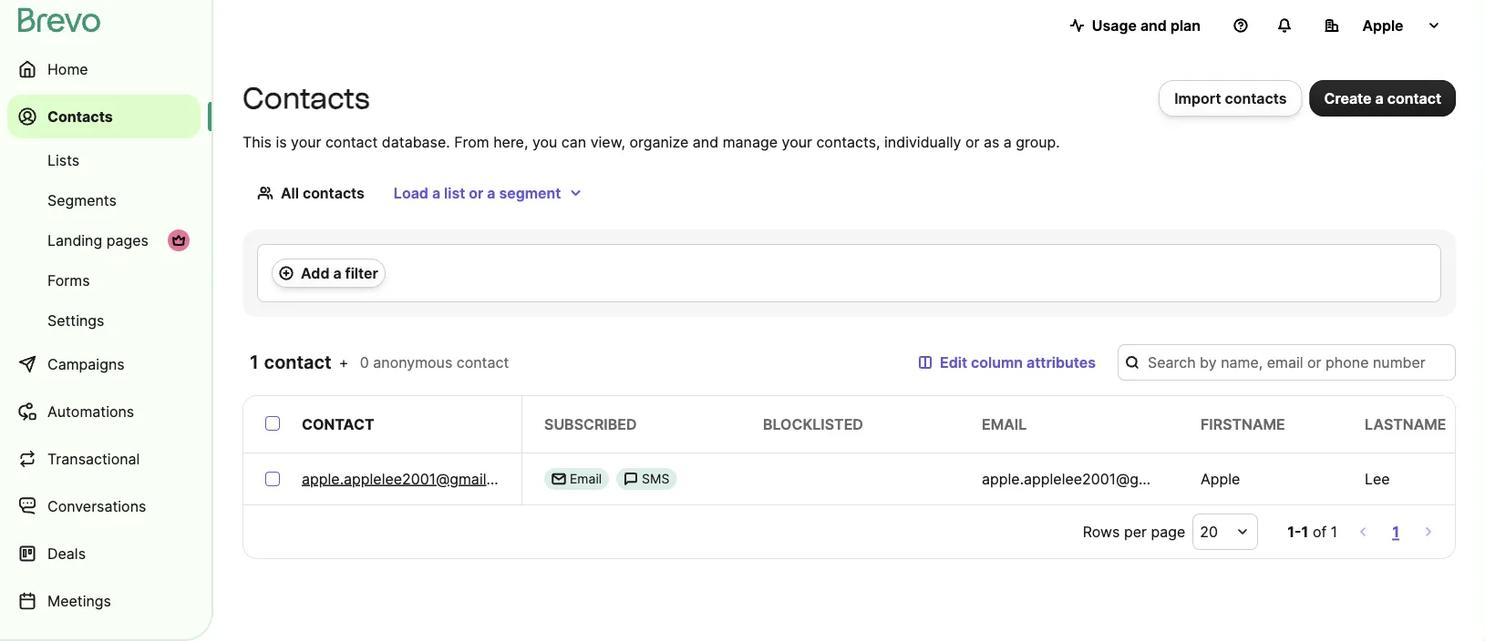 Task type: locate. For each thing, give the bounding box(es) containing it.
apple.applelee2001@gmail.com down the "contact"
[[302, 470, 520, 488]]

1 left___c25ys image from the left
[[552, 472, 566, 487]]

settings
[[47, 312, 104, 330]]

rows
[[1083, 523, 1120, 541]]

0 horizontal spatial and
[[693, 133, 719, 151]]

pages
[[106, 232, 149, 249]]

can
[[561, 133, 586, 151]]

contacts right all
[[303, 184, 365, 202]]

apple inside button
[[1363, 16, 1404, 34]]

0 vertical spatial or
[[965, 133, 980, 151]]

deals link
[[7, 532, 201, 576]]

1 vertical spatial and
[[693, 133, 719, 151]]

contact right anonymous
[[457, 354, 509, 372]]

lastname
[[1365, 416, 1447, 434]]

contacts
[[1225, 89, 1287, 107], [303, 184, 365, 202]]

is
[[276, 133, 287, 151]]

import contacts
[[1175, 89, 1287, 107]]

usage and plan button
[[1056, 7, 1215, 44]]

usage and plan
[[1092, 16, 1201, 34]]

forms
[[47, 272, 90, 289]]

organize
[[630, 133, 689, 151]]

contact inside 1 contact + 0 anonymous contact
[[457, 354, 509, 372]]

contacts
[[243, 81, 370, 116], [47, 108, 113, 125]]

your right is
[[291, 133, 321, 151]]

and inside button
[[1141, 16, 1167, 34]]

0 vertical spatial contacts
[[1225, 89, 1287, 107]]

per
[[1124, 523, 1147, 541]]

and left plan on the right
[[1141, 16, 1167, 34]]

0 horizontal spatial contacts
[[303, 184, 365, 202]]

1 button
[[1389, 520, 1403, 545]]

as
[[984, 133, 1000, 151]]

list
[[444, 184, 465, 202]]

2 apple.applelee2001@gmail.com from the left
[[982, 470, 1200, 488]]

lee
[[1365, 470, 1390, 488]]

home link
[[7, 47, 201, 91]]

your
[[291, 133, 321, 151], [782, 133, 812, 151]]

a right as at top
[[1004, 133, 1012, 151]]

apple.applelee2001@gmail.com for apple.applelee2001@gmail.com apple
[[982, 470, 1200, 488]]

sms
[[642, 472, 670, 487]]

automations
[[47, 403, 134, 421]]

left___c25ys image left sms
[[624, 472, 638, 487]]

left___c25ys image left email
[[552, 472, 566, 487]]

a right "list"
[[487, 184, 496, 202]]

of
[[1313, 523, 1327, 541]]

segments link
[[7, 182, 201, 219]]

1 horizontal spatial apple
[[1363, 16, 1404, 34]]

campaigns
[[47, 356, 125, 373]]

contacts up lists
[[47, 108, 113, 125]]

1 horizontal spatial contacts
[[1225, 89, 1287, 107]]

1 horizontal spatial left___c25ys image
[[624, 472, 638, 487]]

and
[[1141, 16, 1167, 34], [693, 133, 719, 151]]

a for load a list or a segment
[[432, 184, 440, 202]]

20 button
[[1193, 514, 1258, 551]]

0 horizontal spatial apple.applelee2001@gmail.com
[[302, 470, 520, 488]]

contact up all contacts
[[325, 133, 378, 151]]

0 vertical spatial apple
[[1363, 16, 1404, 34]]

attributes
[[1027, 354, 1096, 372]]

2 left___c25ys image from the left
[[624, 472, 638, 487]]

transactional
[[47, 450, 140, 468]]

1 vertical spatial apple
[[1201, 470, 1240, 488]]

0 horizontal spatial or
[[469, 184, 484, 202]]

1 vertical spatial or
[[469, 184, 484, 202]]

apple up create a contact at the right
[[1363, 16, 1404, 34]]

1-1 of 1
[[1288, 523, 1338, 541]]

your right manage at top
[[782, 133, 812, 151]]

group.
[[1016, 133, 1060, 151]]

a right "create"
[[1375, 89, 1384, 107]]

contacts,
[[816, 133, 880, 151]]

deals
[[47, 545, 86, 563]]

apple up 20 popup button
[[1201, 470, 1240, 488]]

load a list or a segment
[[394, 184, 561, 202]]

1 inside button
[[1392, 523, 1400, 541]]

view,
[[591, 133, 625, 151]]

or left as at top
[[965, 133, 980, 151]]

create a contact
[[1324, 89, 1442, 107]]

contacts inside button
[[1225, 89, 1287, 107]]

apple.applelee2001@gmail.com up rows
[[982, 470, 1200, 488]]

contact right "create"
[[1387, 89, 1442, 107]]

1 vertical spatial contacts
[[303, 184, 365, 202]]

1 horizontal spatial apple.applelee2001@gmail.com
[[982, 470, 1200, 488]]

blocklisted
[[763, 416, 863, 434]]

left___rvooi image
[[171, 233, 186, 248]]

all
[[281, 184, 299, 202]]

conversations
[[47, 498, 146, 516]]

1
[[250, 351, 260, 374], [1302, 523, 1309, 541], [1331, 523, 1338, 541], [1392, 523, 1400, 541]]

campaigns link
[[7, 343, 201, 387]]

1 your from the left
[[291, 133, 321, 151]]

contacts link
[[7, 95, 201, 139]]

contacts up is
[[243, 81, 370, 116]]

1 horizontal spatial your
[[782, 133, 812, 151]]

0 horizontal spatial left___c25ys image
[[552, 472, 566, 487]]

1 horizontal spatial and
[[1141, 16, 1167, 34]]

contact
[[1387, 89, 1442, 107], [325, 133, 378, 151], [264, 351, 332, 374], [457, 354, 509, 372]]

and left manage at top
[[693, 133, 719, 151]]

1 apple.applelee2001@gmail.com from the left
[[302, 470, 520, 488]]

or
[[965, 133, 980, 151], [469, 184, 484, 202]]

column
[[971, 354, 1023, 372]]

individually
[[884, 133, 961, 151]]

email
[[982, 416, 1027, 434]]

0 vertical spatial and
[[1141, 16, 1167, 34]]

a left "list"
[[432, 184, 440, 202]]

contacts right the import on the right top
[[1225, 89, 1287, 107]]

usage
[[1092, 16, 1137, 34]]

apple.applelee2001@gmail.com
[[302, 470, 520, 488], [982, 470, 1200, 488]]

0 horizontal spatial your
[[291, 133, 321, 151]]

conversations link
[[7, 485, 201, 529]]

or right "list"
[[469, 184, 484, 202]]

manage
[[723, 133, 778, 151]]

1 horizontal spatial or
[[965, 133, 980, 151]]

lists
[[47, 151, 79, 169]]

0 horizontal spatial contacts
[[47, 108, 113, 125]]

a right add
[[333, 264, 342, 282]]

left___c25ys image
[[552, 472, 566, 487], [624, 472, 638, 487]]

a
[[1375, 89, 1384, 107], [1004, 133, 1012, 151], [432, 184, 440, 202], [487, 184, 496, 202], [333, 264, 342, 282]]

apple
[[1363, 16, 1404, 34], [1201, 470, 1240, 488]]

rows per page
[[1083, 523, 1186, 541]]

meetings link
[[7, 580, 201, 624]]

import contacts button
[[1159, 80, 1303, 117]]

1-
[[1288, 523, 1302, 541]]



Task type: describe. For each thing, give the bounding box(es) containing it.
apple.applelee2001@gmail.com link
[[302, 469, 520, 491]]

apple button
[[1310, 7, 1456, 44]]

subscribed
[[544, 416, 637, 434]]

apple.applelee2001@gmail.com apple
[[982, 470, 1240, 488]]

contacts for import contacts
[[1225, 89, 1287, 107]]

landing pages
[[47, 232, 149, 249]]

anonymous
[[373, 354, 452, 372]]

1 horizontal spatial contacts
[[243, 81, 370, 116]]

Search by name, email or phone number search field
[[1118, 345, 1456, 381]]

contacts for all contacts
[[303, 184, 365, 202]]

create a contact button
[[1310, 80, 1456, 117]]

firstname
[[1201, 416, 1285, 434]]

0
[[360, 354, 369, 372]]

filter
[[345, 264, 378, 282]]

home
[[47, 60, 88, 78]]

20
[[1200, 523, 1218, 541]]

segment
[[499, 184, 561, 202]]

contact
[[302, 416, 374, 434]]

+
[[339, 354, 349, 372]]

left___c25ys image for email
[[552, 472, 566, 487]]

transactional link
[[7, 438, 201, 481]]

landing pages link
[[7, 222, 201, 259]]

plan
[[1171, 16, 1201, 34]]

add
[[301, 264, 330, 282]]

a for add a filter
[[333, 264, 342, 282]]

edit column attributes button
[[904, 345, 1111, 381]]

page
[[1151, 523, 1186, 541]]

here,
[[493, 133, 528, 151]]

meetings
[[47, 593, 111, 610]]

edit column attributes
[[940, 354, 1096, 372]]

all contacts
[[281, 184, 365, 202]]

left___c25ys image for sms
[[624, 472, 638, 487]]

you
[[532, 133, 557, 151]]

forms link
[[7, 263, 201, 299]]

2 your from the left
[[782, 133, 812, 151]]

settings link
[[7, 303, 201, 339]]

segments
[[47, 191, 117, 209]]

create
[[1324, 89, 1372, 107]]

from
[[454, 133, 489, 151]]

edit
[[940, 354, 968, 372]]

landing
[[47, 232, 102, 249]]

or inside load a list or a segment button
[[469, 184, 484, 202]]

1 contact + 0 anonymous contact
[[250, 351, 509, 374]]

this
[[243, 133, 272, 151]]

load a list or a segment button
[[379, 175, 598, 212]]

import
[[1175, 89, 1221, 107]]

this is your contact database. from here, you can view, organize and manage your contacts, individually or as a group.
[[243, 133, 1060, 151]]

automations link
[[7, 390, 201, 434]]

contact inside button
[[1387, 89, 1442, 107]]

add a filter button
[[272, 259, 386, 288]]

a for create a contact
[[1375, 89, 1384, 107]]

load
[[394, 184, 428, 202]]

email
[[570, 472, 602, 487]]

add a filter
[[301, 264, 378, 282]]

contact left '+'
[[264, 351, 332, 374]]

database.
[[382, 133, 450, 151]]

lists link
[[7, 142, 201, 179]]

0 horizontal spatial apple
[[1201, 470, 1240, 488]]

apple.applelee2001@gmail.com for apple.applelee2001@gmail.com
[[302, 470, 520, 488]]



Task type: vqa. For each thing, say whether or not it's contained in the screenshot.
activity associated with Transactional activity
no



